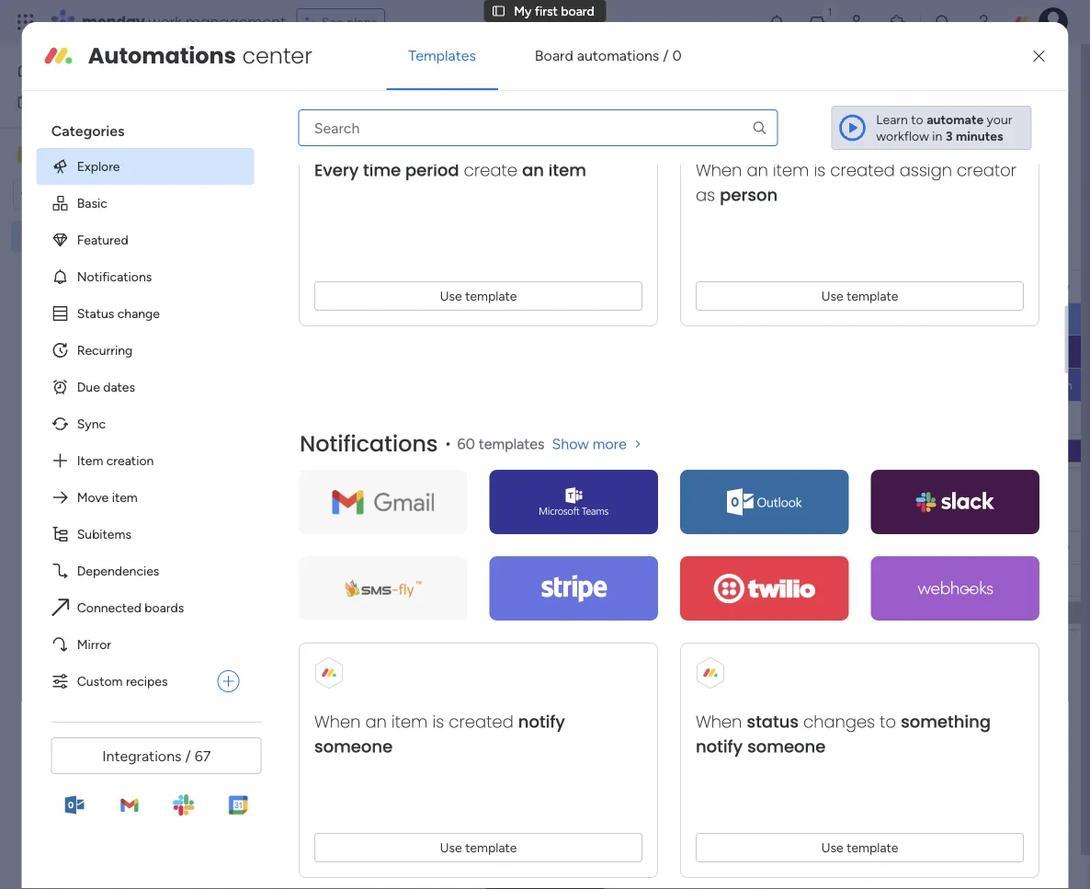 Task type: vqa. For each thing, say whether or not it's contained in the screenshot.
plans
yes



Task type: locate. For each thing, give the bounding box(es) containing it.
notifications option
[[37, 258, 254, 295]]

0 vertical spatial status field
[[772, 276, 819, 297]]

main inside workspace selection 'element'
[[42, 146, 75, 164]]

0 vertical spatial owner field
[[664, 276, 712, 297]]

My first board field
[[275, 62, 436, 92]]

someone inside the when status changes   to something notify someone
[[747, 735, 826, 759]]

option
[[0, 220, 234, 223]]

use template button
[[314, 281, 643, 311], [696, 281, 1024, 311], [314, 833, 643, 862], [696, 833, 1024, 862]]

0 vertical spatial is
[[814, 159, 826, 182]]

60 templates
[[457, 435, 545, 453]]

1 vertical spatial my
[[280, 62, 312, 92]]

autopilot image
[[913, 127, 928, 151]]

when an item is created   assign creator as
[[696, 159, 1017, 207]]

1 vertical spatial due
[[77, 379, 100, 395]]

Due date field
[[890, 276, 952, 297], [890, 537, 952, 558]]

3
[[946, 128, 953, 144]]

2 horizontal spatial board
[[561, 3, 595, 19]]

1 vertical spatial is
[[432, 710, 444, 734]]

explore
[[77, 159, 120, 174]]

search everything image
[[934, 13, 953, 31]]

is for assign
[[814, 159, 826, 182]]

None search field
[[299, 109, 778, 146]]

1 horizontal spatial see
[[839, 98, 861, 114]]

an down group
[[365, 710, 387, 734]]

connected boards
[[77, 600, 184, 616]]

sort
[[700, 181, 724, 196]]

item right move
[[112, 490, 138, 505]]

2 vertical spatial status
[[777, 540, 814, 555]]

an right create
[[522, 159, 544, 182]]

Status field
[[772, 276, 819, 297], [772, 537, 819, 558]]

1 vertical spatial notify
[[696, 735, 743, 759]]

john smith image
[[1039, 7, 1069, 37]]

dependencies
[[77, 563, 159, 579]]

due date
[[895, 279, 947, 294], [895, 540, 947, 555]]

0 vertical spatial status
[[777, 279, 814, 294]]

workspace image
[[17, 145, 36, 165]]

2 vertical spatial board
[[90, 229, 124, 244]]

0 horizontal spatial see
[[322, 14, 344, 30]]

your
[[754, 99, 780, 114], [987, 112, 1013, 127]]

board
[[561, 3, 595, 19], [364, 62, 431, 92], [90, 229, 124, 244]]

item
[[77, 453, 103, 468]]

an inside when an item is created notify someone
[[365, 710, 387, 734]]

1 horizontal spatial your
[[987, 112, 1013, 127]]

1 priority field from the top
[[1024, 276, 1075, 297]]

first
[[535, 3, 558, 19], [317, 62, 358, 92], [64, 229, 87, 244]]

see more link
[[837, 97, 895, 115]]

0 vertical spatial created
[[830, 159, 895, 182]]

2 priority from the top
[[1029, 540, 1070, 555]]

2 due date from the top
[[895, 540, 947, 555]]

1 horizontal spatial /
[[663, 46, 669, 64]]

1 due date from the top
[[895, 279, 947, 294]]

priority field for owner
[[1024, 537, 1075, 558]]

workflow
[[877, 128, 930, 144]]

custom recipes
[[77, 673, 168, 689]]

2 date from the top
[[921, 540, 947, 555]]

item inside option
[[112, 490, 138, 505]]

basic
[[77, 195, 107, 211]]

nov 16
[[905, 313, 942, 327]]

1 vertical spatial priority field
[[1024, 537, 1075, 558]]

an for when an item is created notify someone
[[365, 710, 387, 734]]

notify inside the when status changes   to something notify someone
[[696, 735, 743, 759]]

notifications image
[[768, 13, 786, 31]]

every time period create an item
[[314, 159, 586, 182]]

2 vertical spatial first
[[64, 229, 87, 244]]

mirror
[[77, 637, 111, 652]]

my first board up type
[[280, 62, 431, 92]]

move item option
[[37, 479, 254, 516]]

someone for status
[[747, 735, 826, 759]]

apps image
[[889, 13, 908, 31]]

0 horizontal spatial an
[[365, 710, 387, 734]]

status change
[[77, 306, 160, 321]]

someone inside when an item is created notify someone
[[314, 735, 393, 759]]

to
[[912, 112, 924, 127], [880, 710, 896, 734]]

explore option
[[37, 148, 254, 185]]

1 horizontal spatial is
[[814, 159, 826, 182]]

main left table on the left of the page
[[307, 132, 335, 148]]

0 vertical spatial my
[[514, 3, 532, 19]]

owner for 2nd owner field from the bottom of the page
[[669, 279, 708, 294]]

1 of from the left
[[383, 99, 396, 114]]

home button
[[11, 55, 198, 85]]

to right changes at the bottom right of the page
[[880, 710, 896, 734]]

dapulse integrations image
[[723, 133, 736, 147]]

/ left 67
[[185, 747, 191, 765]]

integrations
[[102, 747, 182, 765]]

1 someone from the left
[[314, 735, 393, 759]]

0
[[673, 46, 682, 64]]

collapse board header image
[[1034, 132, 1049, 147]]

board inside list box
[[90, 229, 124, 244]]

1 vertical spatial due date
[[895, 540, 947, 555]]

owner for first owner field from the bottom of the page
[[669, 540, 708, 555]]

move item
[[77, 490, 138, 505]]

when
[[696, 159, 742, 182], [314, 710, 361, 734], [696, 710, 742, 734]]

an up person
[[747, 159, 768, 182]]

template
[[465, 288, 517, 304], [847, 288, 898, 304], [465, 840, 517, 856], [847, 840, 898, 856]]

workspace selection element
[[17, 144, 154, 168]]

0 vertical spatial owner
[[669, 279, 708, 294]]

group
[[369, 670, 403, 686]]

type
[[354, 99, 380, 114]]

show
[[552, 435, 589, 453]]

1 horizontal spatial main
[[307, 132, 335, 148]]

more
[[864, 98, 894, 114]]

date for owner
[[921, 279, 947, 294]]

1 vertical spatial to
[[880, 710, 896, 734]]

when for when an item is created notify someone
[[314, 710, 361, 734]]

0 vertical spatial to
[[912, 112, 924, 127]]

1 horizontal spatial my first board
[[280, 62, 431, 92]]

0 horizontal spatial board
[[90, 229, 124, 244]]

main
[[307, 132, 335, 148], [42, 146, 75, 164]]

1 vertical spatial status
[[77, 306, 114, 321]]

due dates option
[[37, 369, 254, 405]]

track
[[667, 99, 696, 114]]

0 horizontal spatial my
[[43, 229, 61, 244]]

0 vertical spatial priority field
[[1024, 276, 1075, 297]]

my first board down basic
[[43, 229, 124, 244]]

status inside option
[[77, 306, 114, 321]]

main right workspace image
[[42, 146, 75, 164]]

see inside button
[[322, 14, 344, 30]]

my inside list box
[[43, 229, 61, 244]]

0 vertical spatial due date field
[[890, 276, 952, 297]]

notifications up the status change
[[77, 269, 152, 284]]

due date for status
[[895, 540, 947, 555]]

your up minutes
[[987, 112, 1013, 127]]

1 horizontal spatial someone
[[747, 735, 826, 759]]

board up project.
[[364, 62, 431, 92]]

0 horizontal spatial main
[[42, 146, 75, 164]]

1 priority from the top
[[1029, 279, 1070, 294]]

2 vertical spatial my first board
[[43, 229, 124, 244]]

1 vertical spatial owner field
[[664, 537, 712, 558]]

0 vertical spatial due
[[895, 279, 918, 294]]

2 due date field from the top
[[890, 537, 952, 558]]

someone down new
[[314, 735, 393, 759]]

1 vertical spatial board
[[364, 62, 431, 92]]

hide button
[[741, 174, 809, 203]]

1 vertical spatial notifications
[[300, 428, 438, 459]]

2 someone from the left
[[747, 735, 826, 759]]

of
[[383, 99, 396, 114], [700, 99, 712, 114]]

is inside when an item is created   assign creator as
[[814, 159, 826, 182]]

sort button
[[670, 174, 735, 203]]

an
[[522, 159, 544, 182], [747, 159, 768, 182], [365, 710, 387, 734]]

project
[[316, 181, 358, 196], [459, 278, 500, 294], [348, 312, 389, 327], [459, 539, 500, 555]]

1 vertical spatial due date field
[[890, 537, 952, 558]]

status change option
[[37, 295, 254, 332]]

2 vertical spatial my
[[43, 229, 61, 244]]

1 horizontal spatial of
[[700, 99, 712, 114]]

board down basic
[[90, 229, 124, 244]]

60
[[457, 435, 475, 453]]

month
[[358, 500, 414, 524]]

2 priority field from the top
[[1024, 537, 1075, 558]]

notifications up next month
[[300, 428, 438, 459]]

more
[[593, 435, 627, 453]]

to up workflow
[[912, 112, 924, 127]]

your up search icon
[[754, 99, 780, 114]]

next
[[316, 500, 353, 524]]

0 horizontal spatial my first board
[[43, 229, 124, 244]]

an inside when an item is created   assign creator as
[[747, 159, 768, 182]]

when inside when an item is created   assign creator as
[[696, 159, 742, 182]]

2 owner from the top
[[669, 540, 708, 555]]

main for main workspace
[[42, 146, 75, 164]]

help image
[[975, 13, 993, 31]]

sync
[[77, 416, 106, 432]]

1 vertical spatial status field
[[772, 537, 819, 558]]

0 horizontal spatial of
[[383, 99, 396, 114]]

2 horizontal spatial first
[[535, 3, 558, 19]]

your inside your workflow in
[[987, 112, 1013, 127]]

1 vertical spatial owner
[[669, 540, 708, 555]]

0 vertical spatial due date
[[895, 279, 947, 294]]

0 horizontal spatial first
[[64, 229, 87, 244]]

1 owner from the top
[[669, 279, 708, 294]]

item down the search for a column type search field
[[548, 159, 586, 182]]

table
[[338, 132, 368, 148]]

1 horizontal spatial notifications
[[300, 428, 438, 459]]

to inside the when status changes   to something notify someone
[[880, 710, 896, 734]]

board up board
[[561, 3, 595, 19]]

my first board up board
[[514, 3, 595, 19]]

due date field for status
[[890, 537, 952, 558]]

0 vertical spatial see
[[322, 14, 344, 30]]

0 horizontal spatial notifications
[[77, 269, 152, 284]]

add new group button
[[280, 663, 411, 692]]

due date field for owner
[[890, 276, 952, 297]]

2 of from the left
[[700, 99, 712, 114]]

2 horizontal spatial an
[[747, 159, 768, 182]]

item down group
[[391, 710, 428, 734]]

notify for when an item is created notify someone
[[518, 710, 565, 734]]

1 horizontal spatial my
[[280, 62, 312, 92]]

0 vertical spatial notifications
[[77, 269, 152, 284]]

due for owner
[[895, 540, 918, 555]]

when for when an item is created   assign creator as
[[696, 159, 742, 182]]

1
[[392, 312, 398, 327]]

filter by anything image
[[643, 177, 665, 200]]

kanban button
[[382, 125, 452, 154]]

priority
[[1029, 279, 1070, 294], [1029, 540, 1070, 555]]

0 vertical spatial first
[[535, 3, 558, 19]]

priority for owner
[[1029, 540, 1070, 555]]

time
[[363, 159, 401, 182]]

item inside when an item is created   assign creator as
[[773, 159, 809, 182]]

due inside option
[[77, 379, 100, 395]]

keep
[[637, 99, 664, 114]]

1 vertical spatial date
[[921, 540, 947, 555]]

1 horizontal spatial notify
[[696, 735, 743, 759]]

0 vertical spatial my first board
[[514, 3, 595, 19]]

2 vertical spatial due
[[895, 540, 918, 555]]

created inside when an item is created   assign creator as
[[830, 159, 895, 182]]

created inside when an item is created notify someone
[[449, 710, 514, 734]]

column information image
[[832, 279, 847, 294], [832, 540, 847, 555], [960, 540, 975, 555]]

is inside when an item is created notify someone
[[432, 710, 444, 734]]

see left 'plans'
[[322, 14, 344, 30]]

item down integrate
[[773, 159, 809, 182]]

notify inside when an item is created notify someone
[[518, 710, 565, 734]]

use template
[[440, 288, 517, 304], [821, 288, 898, 304], [440, 840, 517, 856], [821, 840, 898, 856]]

0 vertical spatial priority
[[1029, 279, 1070, 294]]

when up 'as'
[[696, 159, 742, 182]]

due dates
[[77, 379, 135, 395]]

2 horizontal spatial my
[[514, 3, 532, 19]]

0 vertical spatial notify
[[518, 710, 565, 734]]

1 vertical spatial /
[[185, 747, 191, 765]]

Next month field
[[312, 500, 418, 524]]

Owner field
[[664, 276, 712, 297], [664, 537, 712, 558]]

when down add new group button
[[314, 710, 361, 734]]

of right track
[[700, 99, 712, 114]]

recurring
[[77, 342, 133, 358]]

my first board
[[514, 3, 595, 19], [280, 62, 431, 92], [43, 229, 124, 244]]

boards
[[145, 600, 184, 616]]

0 horizontal spatial to
[[880, 710, 896, 734]]

subitems option
[[37, 516, 254, 553]]

due date for owner
[[895, 279, 947, 294]]

someone
[[314, 735, 393, 759], [747, 735, 826, 759]]

main inside button
[[307, 132, 335, 148]]

your workflow in
[[877, 112, 1013, 144]]

0 vertical spatial date
[[921, 279, 947, 294]]

connected
[[77, 600, 141, 616]]

0 horizontal spatial notify
[[518, 710, 565, 734]]

1 vertical spatial priority
[[1029, 540, 1070, 555]]

1 due date field from the top
[[890, 276, 952, 297]]

1 vertical spatial see
[[839, 98, 861, 114]]

1 horizontal spatial board
[[364, 62, 431, 92]]

main for main table
[[307, 132, 335, 148]]

creation
[[106, 453, 154, 468]]

first down basic
[[64, 229, 87, 244]]

3 minutes
[[946, 128, 1004, 144]]

priority field for status
[[1024, 276, 1075, 297]]

when an item is created notify someone
[[314, 710, 565, 759]]

0 horizontal spatial someone
[[314, 735, 393, 759]]

when inside the when status changes   to something notify someone
[[696, 710, 742, 734]]

Priority field
[[1024, 276, 1075, 297], [1024, 537, 1075, 558]]

Search in workspace field
[[39, 184, 154, 205]]

1 horizontal spatial first
[[317, 62, 358, 92]]

0 horizontal spatial is
[[432, 710, 444, 734]]

1 date from the top
[[921, 279, 947, 294]]

Search for a column type search field
[[299, 109, 778, 146]]

/ left 0
[[663, 46, 669, 64]]

when left status
[[696, 710, 742, 734]]

first up board
[[535, 3, 558, 19]]

see
[[322, 14, 344, 30], [839, 98, 861, 114]]

of right type
[[383, 99, 396, 114]]

see left more
[[839, 98, 861, 114]]

1 vertical spatial created
[[449, 710, 514, 734]]

1 horizontal spatial created
[[830, 159, 895, 182]]

categories
[[51, 122, 125, 139]]

0 horizontal spatial created
[[449, 710, 514, 734]]

someone down status
[[747, 735, 826, 759]]

integrations / 67 button
[[51, 737, 262, 774]]

first up any
[[317, 62, 358, 92]]

owner
[[669, 279, 708, 294], [669, 540, 708, 555]]

when inside when an item is created notify someone
[[314, 710, 361, 734]]

templates button
[[386, 33, 498, 77]]

1 horizontal spatial to
[[912, 112, 924, 127]]



Task type: describe. For each thing, give the bounding box(es) containing it.
automations center
[[88, 40, 312, 71]]

column information image
[[960, 279, 975, 294]]

project inside button
[[316, 181, 358, 196]]

date for status
[[921, 540, 947, 555]]

templates
[[409, 46, 476, 64]]

see for see plans
[[322, 14, 344, 30]]

management
[[185, 11, 286, 32]]

v2 overdue deadline image
[[863, 311, 878, 329]]

categories heading
[[37, 106, 254, 148]]

m
[[21, 147, 32, 163]]

move
[[77, 490, 109, 505]]

0 horizontal spatial your
[[754, 99, 780, 114]]

status
[[747, 710, 799, 734]]

show more
[[552, 435, 627, 453]]

assign
[[900, 159, 952, 182]]

0 vertical spatial /
[[663, 46, 669, 64]]

change
[[117, 306, 160, 321]]

item creation
[[77, 453, 154, 468]]

see for see more
[[839, 98, 861, 114]]

status for 1st status field from the bottom of the page
[[777, 540, 814, 555]]

main workspace
[[42, 146, 151, 164]]

changes
[[803, 710, 875, 734]]

subitems
[[77, 526, 131, 542]]

automations
[[577, 46, 660, 64]]

1 image
[[822, 1, 839, 22]]

is for notify
[[432, 710, 444, 734]]

due for status
[[895, 279, 918, 294]]

plans
[[347, 14, 377, 30]]

1 vertical spatial first
[[317, 62, 358, 92]]

see more
[[839, 98, 894, 114]]

monday
[[82, 11, 145, 32]]

2 horizontal spatial my first board
[[514, 3, 595, 19]]

2 status field from the top
[[772, 537, 819, 558]]

1 vertical spatial my first board
[[280, 62, 431, 92]]

where
[[715, 99, 751, 114]]

when for when status changes   to something notify someone
[[696, 710, 742, 734]]

dependencies option
[[37, 553, 254, 589]]

see plans
[[322, 14, 377, 30]]

next month
[[316, 500, 414, 524]]

my first board inside list box
[[43, 229, 124, 244]]

v2 search image
[[414, 178, 427, 199]]

templates
[[479, 435, 545, 453]]

create
[[464, 159, 517, 182]]

sync option
[[37, 405, 254, 442]]

workspace
[[78, 146, 151, 164]]

new project button
[[279, 174, 365, 203]]

add view image
[[463, 133, 471, 146]]

kanban
[[396, 132, 439, 148]]

board automations / 0 button
[[513, 33, 704, 77]]

person
[[720, 183, 778, 207]]

notifications inside option
[[77, 269, 152, 284]]

project
[[783, 99, 824, 114]]

manage
[[281, 99, 327, 114]]

1 status field from the top
[[772, 276, 819, 297]]

main table
[[307, 132, 368, 148]]

automations  center image
[[44, 41, 73, 71]]

main table button
[[279, 125, 382, 154]]

recurring option
[[37, 332, 254, 369]]

stands.
[[828, 99, 868, 114]]

center
[[242, 40, 312, 71]]

new project
[[286, 181, 358, 196]]

my first board list box
[[0, 217, 234, 500]]

every
[[314, 159, 359, 182]]

2 owner field from the top
[[664, 537, 712, 558]]

custom recipes option
[[37, 663, 210, 700]]

created for notify
[[449, 710, 514, 734]]

featured
[[77, 232, 128, 248]]

manage any type of project. assign owners, set timelines and keep track of where your project stands.
[[281, 99, 868, 114]]

my work image
[[17, 93, 33, 110]]

any
[[330, 99, 351, 114]]

timelines
[[557, 99, 609, 114]]

creator
[[957, 159, 1017, 182]]

an for when an item is created   assign creator as
[[747, 159, 768, 182]]

in
[[933, 128, 943, 144]]

inbox image
[[808, 13, 827, 31]]

work
[[149, 11, 182, 32]]

0 vertical spatial board
[[561, 3, 595, 19]]

show more link
[[552, 435, 645, 453]]

item creation option
[[37, 442, 254, 479]]

connected boards option
[[37, 589, 254, 626]]

something
[[901, 710, 991, 734]]

priority for status
[[1029, 279, 1070, 294]]

categories list box
[[37, 106, 269, 700]]

featured option
[[37, 222, 254, 258]]

notify for when status changes   to something notify someone
[[696, 735, 743, 759]]

when status changes   to something notify someone
[[696, 710, 991, 759]]

high
[[1036, 344, 1063, 360]]

status for 1st status field
[[777, 279, 814, 294]]

working on it
[[757, 312, 833, 328]]

67
[[195, 747, 211, 765]]

hide
[[770, 181, 797, 196]]

automate
[[927, 112, 984, 127]]

0 horizontal spatial /
[[185, 747, 191, 765]]

custom
[[77, 673, 123, 689]]

search image
[[752, 119, 768, 136]]

and
[[612, 99, 633, 114]]

basic option
[[37, 185, 254, 222]]

it
[[825, 312, 833, 328]]

set
[[536, 99, 554, 114]]

mirror option
[[37, 626, 254, 663]]

invite members image
[[849, 13, 867, 31]]

low
[[1038, 312, 1062, 328]]

someone for an
[[314, 735, 393, 759]]

add
[[314, 670, 338, 686]]

created for assign
[[830, 159, 895, 182]]

integrate
[[744, 132, 797, 148]]

item inside when an item is created notify someone
[[391, 710, 428, 734]]

nov
[[905, 313, 927, 327]]

see plans button
[[297, 8, 385, 36]]

learn to automate
[[877, 112, 984, 127]]

board
[[535, 46, 574, 64]]

1 owner field from the top
[[664, 276, 712, 297]]

automate
[[936, 132, 993, 148]]

monday work management
[[82, 11, 286, 32]]

recipes
[[126, 673, 168, 689]]

1 horizontal spatial an
[[522, 159, 544, 182]]

minutes
[[956, 128, 1004, 144]]

board automations / 0
[[535, 46, 682, 64]]

project 1
[[348, 312, 398, 327]]

first inside list box
[[64, 229, 87, 244]]

period
[[405, 159, 459, 182]]

select product image
[[17, 13, 35, 31]]

medium
[[1026, 377, 1073, 393]]

learn
[[877, 112, 908, 127]]

new
[[341, 670, 366, 686]]



